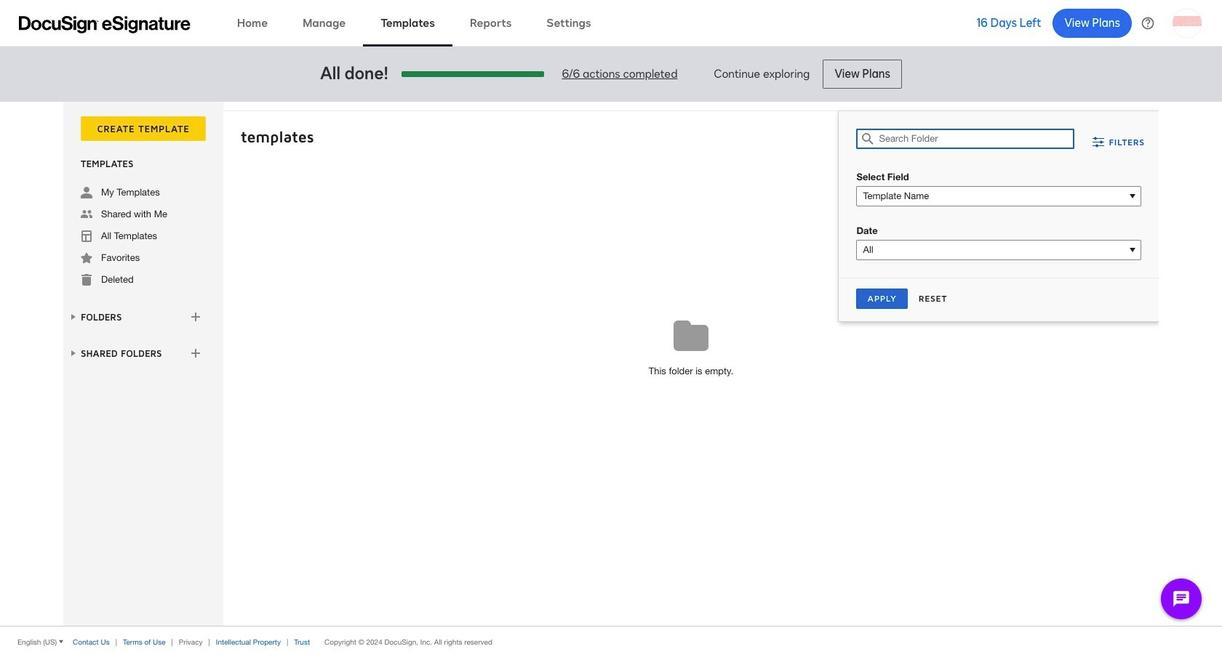 Task type: describe. For each thing, give the bounding box(es) containing it.
more info region
[[0, 626, 1222, 658]]

templates image
[[81, 231, 92, 242]]

star filled image
[[81, 252, 92, 264]]

view shared folders image
[[68, 348, 79, 359]]

view folders image
[[68, 311, 79, 323]]

user image
[[81, 187, 92, 199]]



Task type: vqa. For each thing, say whether or not it's contained in the screenshot.
docusign esignature image
yes



Task type: locate. For each thing, give the bounding box(es) containing it.
shared image
[[81, 209, 92, 220]]

your uploaded profile image image
[[1173, 8, 1202, 37]]

Search Folder text field
[[879, 129, 1074, 148]]

secondary navigation region
[[63, 102, 1162, 626]]

trash image
[[81, 274, 92, 286]]

docusign esignature image
[[19, 16, 191, 33]]



